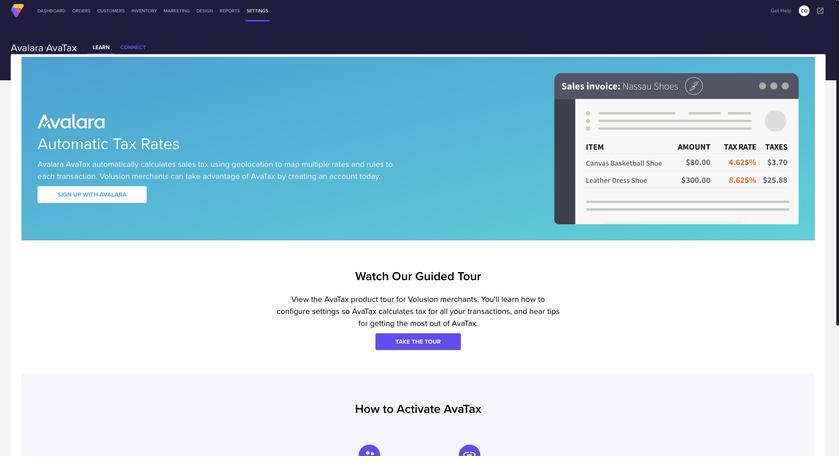 Task type: vqa. For each thing, say whether or not it's contained in the screenshot.
the Volusion in "View The Avatax Product Tour For Volusion Merchants. You'Ll Learn How To Configure Settings So Avatax Calculates Tax For All Your Transactions, And Hear Tips For Getting The Most Out Of Avatax."
yes



Task type: describe. For each thing, give the bounding box(es) containing it.
dashboard
[[38, 7, 66, 14]]

customers
[[97, 7, 125, 14]]

tour
[[458, 268, 481, 285]]

settings
[[312, 306, 340, 317]]

reports button
[[218, 0, 241, 21]]

merchants.
[[440, 294, 479, 305]]

sign up with avalara link
[[38, 186, 147, 203]]

map
[[284, 158, 300, 170]]

multiple
[[302, 158, 330, 170]]

to right the rules
[[386, 158, 393, 170]]

volusion-logo link
[[11, 4, 24, 17]]

design button
[[195, 0, 214, 21]]

and inside view the avatax product tour for volusion merchants. you'll learn how to configure settings so avatax calculates tax for all your transactions, and hear tips for getting the most out of avatax.
[[514, 306, 527, 317]]

up
[[73, 190, 81, 199]]

and inside automatic tax rates avalara avatax automatically calculates sales tax using geolocation to map multiple rates and rules to each transaction. volusion merchants can take advantage of avatax by creating an account today.
[[351, 158, 365, 170]]

creating
[[288, 170, 317, 182]]

product
[[351, 294, 378, 305]]

0 vertical spatial for
[[396, 294, 406, 305]]

calculates inside automatic tax rates avalara avatax automatically calculates sales tax using geolocation to map multiple rates and rules to each transaction. volusion merchants can take advantage of avatax by creating an account today.
[[141, 158, 176, 170]]

customers button
[[96, 0, 126, 21]]

avalara for automatic
[[38, 158, 64, 170]]

geolocation
[[232, 158, 273, 170]]

tax inside view the avatax product tour for volusion merchants. you'll learn how to configure settings so avatax calculates tax for all your transactions, and hear tips for getting the most out of avatax.
[[416, 306, 426, 317]]

learn link
[[87, 42, 115, 54]]

avatax.
[[452, 318, 478, 330]]

automatic tax rates avalara avatax automatically calculates sales tax using geolocation to map multiple rates and rules to each transaction. volusion merchants can take advantage of avatax by creating an account today.
[[38, 132, 393, 182]]

marketing button
[[162, 0, 191, 21]]

today.
[[360, 170, 381, 182]]

rules
[[367, 158, 384, 170]]

orders button
[[71, 0, 92, 21]]

each
[[38, 170, 55, 182]]

can
[[171, 170, 183, 182]]

volusion inside automatic tax rates avalara avatax automatically calculates sales tax using geolocation to map multiple rates and rules to each transaction. volusion merchants can take advantage of avatax by creating an account today.
[[100, 170, 130, 182]]

how to activate avatax
[[355, 401, 481, 418]]

to right how
[[383, 401, 394, 418]]

your
[[450, 306, 465, 317]]

help
[[780, 7, 792, 14]]

get help
[[771, 7, 792, 14]]

most
[[410, 318, 427, 330]]

our
[[392, 268, 412, 285]]

watch
[[355, 268, 389, 285]]

get help link
[[769, 4, 794, 17]]

orders
[[72, 7, 90, 14]]

out
[[429, 318, 441, 330]]

screenshot of avalara dashboard, setting tax rates for items image
[[554, 73, 799, 225]]

tax inside automatic tax rates avalara avatax automatically calculates sales tax using geolocation to map multiple rates and rules to each transaction. volusion merchants can take advantage of avatax by creating an account today.
[[198, 158, 209, 170]]

tips
[[547, 306, 560, 317]]

transaction.
[[57, 170, 97, 182]]

all
[[440, 306, 448, 317]]

configure
[[277, 306, 310, 317]]



Task type: locate. For each thing, give the bounding box(es) containing it.
rates
[[141, 132, 180, 155]]

take the tour
[[396, 338, 441, 347]]

sign up with avalara
[[58, 190, 127, 199]]

the
[[311, 294, 322, 305], [397, 318, 408, 330], [412, 338, 423, 347]]

1 horizontal spatial tax
[[416, 306, 426, 317]]

calculates up getting
[[379, 306, 414, 317]]

the for view
[[311, 294, 322, 305]]

2 vertical spatial the
[[412, 338, 423, 347]]

1 vertical spatial the
[[397, 318, 408, 330]]

the for take
[[412, 338, 423, 347]]

using
[[211, 158, 230, 170]]

1 horizontal spatial volusion
[[408, 294, 438, 305]]

0 vertical spatial the
[[311, 294, 322, 305]]

by
[[277, 170, 286, 182]]

1 horizontal spatial and
[[514, 306, 527, 317]]

design
[[196, 7, 213, 14]]

0 vertical spatial of
[[242, 170, 249, 182]]

0 horizontal spatial tax
[[198, 158, 209, 170]]

account
[[329, 170, 357, 182]]

the right take
[[412, 338, 423, 347]]

merchants
[[132, 170, 169, 182]]

1 vertical spatial tax
[[416, 306, 426, 317]]

reports
[[220, 7, 240, 14]]

0 vertical spatial tax
[[198, 158, 209, 170]]

1 horizontal spatial calculates
[[379, 306, 414, 317]]

settings button
[[245, 0, 270, 21]]

you'll
[[481, 294, 499, 305]]

to up hear on the right of page
[[538, 294, 545, 305]]

0 vertical spatial calculates
[[141, 158, 176, 170]]

2 vertical spatial for
[[358, 318, 368, 330]]

automatically
[[92, 158, 139, 170]]

calculates up merchants
[[141, 158, 176, 170]]

so
[[342, 306, 350, 317]]

tax
[[198, 158, 209, 170], [416, 306, 426, 317]]

activate
[[397, 401, 441, 418]]

2 vertical spatial avalara
[[100, 190, 127, 199]]

tour inside view the avatax product tour for volusion merchants. you'll learn how to configure settings so avatax calculates tax for all your transactions, and hear tips for getting the most out of avatax.
[[380, 294, 394, 305]]

avalara image
[[38, 114, 105, 129]]

avalara for sign
[[100, 190, 127, 199]]

1 horizontal spatial of
[[443, 318, 450, 330]]

0 vertical spatial tour
[[380, 294, 394, 305]]

of right out on the bottom
[[443, 318, 450, 330]]

avatax
[[46, 41, 77, 55], [66, 158, 90, 170], [251, 170, 275, 182], [324, 294, 349, 305], [352, 306, 376, 317], [444, 401, 481, 418]]

for left the all at the bottom right of the page
[[428, 306, 438, 317]]

learn
[[93, 44, 110, 51]]

2 horizontal spatial for
[[428, 306, 438, 317]]

co
[[801, 7, 808, 14]]

0 horizontal spatial calculates
[[141, 158, 176, 170]]

for down our
[[396, 294, 406, 305]]

for left getting
[[358, 318, 368, 330]]

1 vertical spatial calculates
[[379, 306, 414, 317]]

how
[[355, 401, 380, 418]]

1 horizontal spatial tour
[[425, 338, 441, 347]]

and
[[351, 158, 365, 170], [514, 306, 527, 317]]

an
[[319, 170, 327, 182]]

sales
[[178, 158, 196, 170]]

of inside view the avatax product tour for volusion merchants. you'll learn how to configure settings so avatax calculates tax for all your transactions, and hear tips for getting the most out of avatax.
[[443, 318, 450, 330]]

1 vertical spatial tour
[[425, 338, 441, 347]]

the up settings at the bottom of the page
[[311, 294, 322, 305]]

to up by
[[275, 158, 282, 170]]

for
[[396, 294, 406, 305], [428, 306, 438, 317], [358, 318, 368, 330]]

1 vertical spatial and
[[514, 306, 527, 317]]

1 horizontal spatial the
[[397, 318, 408, 330]]

tax up take
[[198, 158, 209, 170]]

tour down out on the bottom
[[425, 338, 441, 347]]

learn
[[501, 294, 519, 305]]

1 vertical spatial avalara
[[38, 158, 64, 170]]

tax
[[113, 132, 137, 155]]

1 vertical spatial for
[[428, 306, 438, 317]]

sign
[[58, 190, 72, 199]]

volusion down watch our guided tour
[[408, 294, 438, 305]]

0 horizontal spatial of
[[242, 170, 249, 182]]

guided
[[415, 268, 454, 285]]

watch our guided tour
[[355, 268, 481, 285]]

dashboard image
[[11, 4, 24, 17]]

automatic
[[38, 132, 108, 155]]

settings
[[247, 7, 268, 14]]

connect link
[[115, 42, 151, 54]]

with
[[83, 190, 98, 199]]

getting
[[370, 318, 395, 330]]

tax up most
[[416, 306, 426, 317]]

1 vertical spatial of
[[443, 318, 450, 330]]

hear
[[529, 306, 545, 317]]

2 horizontal spatial the
[[412, 338, 423, 347]]

to
[[275, 158, 282, 170], [386, 158, 393, 170], [538, 294, 545, 305], [383, 401, 394, 418]]

0 vertical spatial and
[[351, 158, 365, 170]]

avalara avatax
[[11, 41, 77, 55]]

0 horizontal spatial tour
[[380, 294, 394, 305]]

tour
[[380, 294, 394, 305], [425, 338, 441, 347]]

inventory button
[[130, 0, 158, 21]]

transactions,
[[468, 306, 512, 317]]

and down how
[[514, 306, 527, 317]]

view
[[291, 294, 309, 305]]

0 horizontal spatial and
[[351, 158, 365, 170]]

avalara inside automatic tax rates avalara avatax automatically calculates sales tax using geolocation to map multiple rates and rules to each transaction. volusion merchants can take advantage of avatax by creating an account today.
[[38, 158, 64, 170]]

take
[[185, 170, 201, 182]]

0 horizontal spatial the
[[311, 294, 322, 305]]

0 horizontal spatial volusion
[[100, 170, 130, 182]]

take
[[396, 338, 410, 347]]

marketing
[[164, 7, 190, 14]]

inventory
[[131, 7, 157, 14]]

dashboard link
[[36, 0, 67, 21]]

take the tour link
[[375, 334, 461, 351]]

and up today.
[[351, 158, 365, 170]]

how
[[521, 294, 536, 305]]

volusion
[[100, 170, 130, 182], [408, 294, 438, 305]]

0 vertical spatial avalara
[[11, 41, 44, 55]]

connect
[[120, 44, 146, 51]]

0 vertical spatial volusion
[[100, 170, 130, 182]]

view the avatax product tour for volusion merchants. you'll learn how to configure settings so avatax calculates tax for all your transactions, and hear tips for getting the most out of avatax.
[[277, 294, 560, 330]]

of
[[242, 170, 249, 182], [443, 318, 450, 330]]

tour right product
[[380, 294, 394, 305]]

calculates
[[141, 158, 176, 170], [379, 306, 414, 317]]

1 horizontal spatial for
[[396, 294, 406, 305]]

avalara
[[11, 41, 44, 55], [38, 158, 64, 170], [100, 190, 127, 199]]

of inside automatic tax rates avalara avatax automatically calculates sales tax using geolocation to map multiple rates and rules to each transaction. volusion merchants can take advantage of avatax by creating an account today.
[[242, 170, 249, 182]]

get
[[771, 7, 779, 14]]

advantage
[[203, 170, 240, 182]]

the left most
[[397, 318, 408, 330]]

volusion down automatically
[[100, 170, 130, 182]]

calculates inside view the avatax product tour for volusion merchants. you'll learn how to configure settings so avatax calculates tax for all your transactions, and hear tips for getting the most out of avatax.
[[379, 306, 414, 317]]

volusion inside view the avatax product tour for volusion merchants. you'll learn how to configure settings so avatax calculates tax for all your transactions, and hear tips for getting the most out of avatax.
[[408, 294, 438, 305]]

rates
[[332, 158, 349, 170]]

0 horizontal spatial for
[[358, 318, 368, 330]]

1 vertical spatial volusion
[[408, 294, 438, 305]]

of down geolocation
[[242, 170, 249, 182]]

to inside view the avatax product tour for volusion merchants. you'll learn how to configure settings so avatax calculates tax for all your transactions, and hear tips for getting the most out of avatax.
[[538, 294, 545, 305]]

co link
[[799, 5, 810, 16]]



